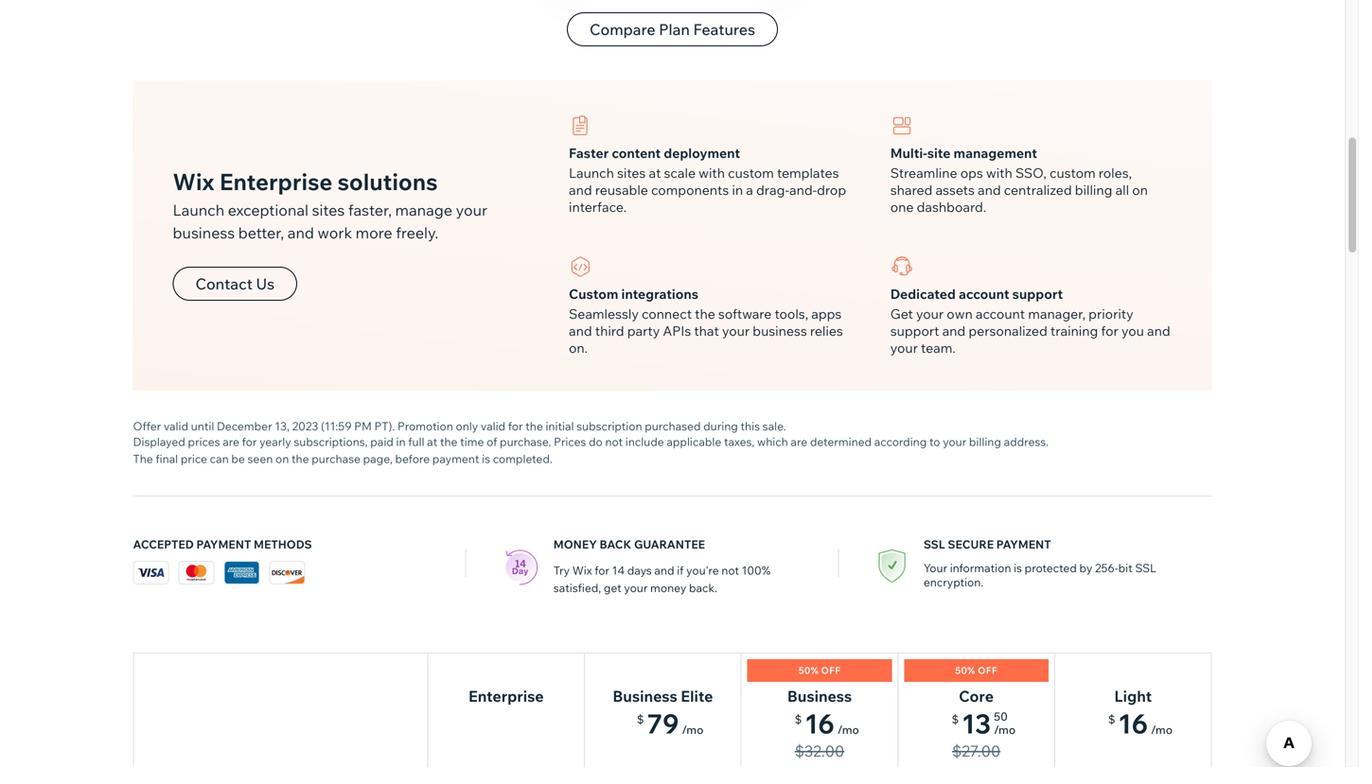 Task type: locate. For each thing, give the bounding box(es) containing it.
1 horizontal spatial 50%
[[955, 665, 975, 677]]

site
[[927, 145, 951, 161]]

your inside the offer valid until december 13, 2023 (11:59 pm pt). promotion only valid for the initial subscription purchased during this sale. displayed prices are for yearly subscriptions, paid in full at the time of purchase. prices do not include applicable taxes, which are determined according to your billing address. the final price can be seen on the purchase page, before payment is completed.
[[943, 435, 966, 449]]

1 horizontal spatial in
[[732, 182, 743, 198]]

sso,
[[1015, 165, 1047, 181]]

1 vertical spatial wix
[[572, 564, 592, 578]]

$ left 79
[[637, 713, 644, 727]]

0 vertical spatial at
[[649, 165, 661, 181]]

business down "tools,"
[[753, 323, 807, 339]]

off for 16
[[821, 665, 841, 677]]

50% up 'business $ 16 /mo $32.00'
[[798, 665, 819, 677]]

4 /mo from the left
[[1151, 723, 1173, 737]]

1 horizontal spatial is
[[1014, 561, 1022, 575]]

1 payment from the left
[[196, 538, 251, 552]]

/mo inside $ 79 /mo
[[682, 723, 704, 737]]

0 horizontal spatial 50% off
[[798, 665, 841, 677]]

4 $ from the left
[[1108, 713, 1115, 727]]

payment up protected
[[996, 538, 1051, 552]]

your right manage
[[456, 201, 487, 220]]

the
[[133, 452, 153, 466]]

business elite
[[613, 687, 713, 706]]

at inside the offer valid until december 13, 2023 (11:59 pm pt). promotion only valid for the initial subscription purchased during this sale. displayed prices are for yearly subscriptions, paid in full at the time of purchase. prices do not include applicable taxes, which are determined according to your billing address. the final price can be seen on the purchase page, before payment is completed.
[[427, 435, 437, 449]]

components
[[651, 182, 729, 198]]

$ 79 /mo
[[637, 707, 704, 741]]

0 horizontal spatial wix
[[173, 168, 214, 196]]

valid up displayed
[[164, 419, 188, 433]]

0 horizontal spatial 16
[[805, 707, 835, 741]]

1 vertical spatial is
[[1014, 561, 1022, 575]]

0 vertical spatial ssl
[[924, 538, 945, 552]]

and right you
[[1147, 323, 1170, 339]]

1 horizontal spatial on
[[1132, 182, 1148, 198]]

elite
[[681, 687, 713, 706]]

own
[[947, 306, 973, 322]]

and down ops
[[978, 182, 1001, 198]]

1 horizontal spatial launch
[[569, 165, 614, 181]]

0 horizontal spatial on
[[275, 452, 289, 466]]

your down software
[[722, 323, 750, 339]]

solutions
[[338, 168, 438, 196]]

manage
[[395, 201, 452, 220]]

on right all
[[1132, 182, 1148, 198]]

0 horizontal spatial support
[[890, 323, 939, 339]]

more
[[356, 223, 392, 242]]

business up contact at left
[[173, 223, 235, 242]]

1 vertical spatial ssl
[[1135, 561, 1156, 575]]

you
[[1121, 323, 1144, 339]]

launch
[[569, 165, 614, 181], [173, 201, 224, 220]]

deployment
[[664, 145, 740, 161]]

0 vertical spatial enterprise
[[219, 168, 332, 196]]

1 with from the left
[[699, 165, 725, 181]]

account up personalized
[[976, 306, 1025, 322]]

0 vertical spatial sites
[[617, 165, 646, 181]]

1 horizontal spatial business
[[787, 687, 852, 706]]

paid
[[370, 435, 394, 449]]

0 horizontal spatial at
[[427, 435, 437, 449]]

valid up of
[[481, 419, 505, 433]]

the down 2023
[[291, 452, 309, 466]]

(11:59
[[321, 419, 352, 433]]

your inside the wix enterprise solutions launch exceptional sites faster, manage your business better, and work more freely.
[[456, 201, 487, 220]]

50% off for 13
[[955, 665, 997, 677]]

ssl right bit
[[1135, 561, 1156, 575]]

are
[[223, 435, 239, 449], [791, 435, 807, 449]]

money back guarantee
[[553, 538, 705, 552]]

16 down light
[[1118, 707, 1148, 741]]

2 with from the left
[[986, 165, 1012, 181]]

be
[[231, 452, 245, 466]]

multi-
[[890, 145, 927, 161]]

0 vertical spatial on
[[1132, 182, 1148, 198]]

team.
[[921, 340, 956, 356]]

1 horizontal spatial at
[[649, 165, 661, 181]]

priority
[[1088, 306, 1133, 322]]

the inside custom integrations seamlessly connect the software tools, apps and third party apis that your business relies on.
[[695, 306, 715, 322]]

1 horizontal spatial off
[[978, 665, 997, 677]]

account up own
[[959, 286, 1009, 302]]

business inside custom integrations seamlessly connect the software tools, apps and third party apis that your business relies on.
[[753, 323, 807, 339]]

/mo down light
[[1151, 723, 1173, 737]]

to
[[929, 435, 940, 449]]

support up manager,
[[1012, 286, 1063, 302]]

business up $32.00
[[787, 687, 852, 706]]

accepted
[[133, 538, 194, 552]]

0 vertical spatial in
[[732, 182, 743, 198]]

custom up the centralized
[[1049, 165, 1096, 181]]

at right the full
[[427, 435, 437, 449]]

0 vertical spatial wix
[[173, 168, 214, 196]]

money
[[650, 581, 686, 595]]

dedicated
[[890, 286, 956, 302]]

payment
[[432, 452, 479, 466]]

launch left exceptional
[[173, 201, 224, 220]]

1 horizontal spatial sites
[[617, 165, 646, 181]]

1 horizontal spatial business
[[753, 323, 807, 339]]

with inside faster content deployment launch sites at scale with custom templates and reusable components in a drag-and-drop interface.
[[699, 165, 725, 181]]

third
[[595, 323, 624, 339]]

50% for 16
[[798, 665, 819, 677]]

1 vertical spatial business
[[753, 323, 807, 339]]

and inside multi-site management streamline ops with sso, custom roles, shared assets and centralized billing all on one dashboard.
[[978, 182, 1001, 198]]

with down the management
[[986, 165, 1012, 181]]

assets
[[935, 182, 975, 198]]

business for business elite
[[613, 687, 677, 706]]

business inside 'business $ 16 /mo $32.00'
[[787, 687, 852, 706]]

1 horizontal spatial with
[[986, 165, 1012, 181]]

2 custom from the left
[[1049, 165, 1096, 181]]

off
[[821, 665, 841, 677], [978, 665, 997, 677]]

1 horizontal spatial wix
[[572, 564, 592, 578]]

sites up work
[[312, 201, 345, 220]]

0 horizontal spatial in
[[396, 435, 406, 449]]

plan
[[659, 20, 690, 39]]

support
[[1012, 286, 1063, 302], [890, 323, 939, 339]]

purchased
[[645, 419, 701, 433]]

personalized
[[969, 323, 1047, 339]]

in left a
[[732, 182, 743, 198]]

1 vertical spatial launch
[[173, 201, 224, 220]]

1 vertical spatial enterprise
[[468, 687, 544, 706]]

50% off up core at bottom right
[[955, 665, 997, 677]]

encryption.
[[924, 575, 984, 590]]

for down priority
[[1101, 323, 1118, 339]]

0 vertical spatial account
[[959, 286, 1009, 302]]

in inside faster content deployment launch sites at scale with custom templates and reusable components in a drag-and-drop interface.
[[732, 182, 743, 198]]

1 vertical spatial billing
[[969, 435, 1001, 449]]

1 off from the left
[[821, 665, 841, 677]]

1 horizontal spatial are
[[791, 435, 807, 449]]

in left the full
[[396, 435, 406, 449]]

work
[[318, 223, 352, 242]]

information
[[950, 561, 1011, 575]]

price
[[181, 452, 207, 466]]

not left the 100%
[[721, 564, 739, 578]]

and left work
[[287, 223, 314, 242]]

is down of
[[482, 452, 490, 466]]

$
[[637, 713, 644, 727], [795, 713, 802, 727], [952, 713, 959, 727], [1108, 713, 1115, 727]]

0 vertical spatial is
[[482, 452, 490, 466]]

at inside faster content deployment launch sites at scale with custom templates and reusable components in a drag-and-drop interface.
[[649, 165, 661, 181]]

at left scale
[[649, 165, 661, 181]]

0 vertical spatial launch
[[569, 165, 614, 181]]

/mo right 79
[[682, 723, 704, 737]]

1 16 from the left
[[805, 707, 835, 741]]

1 horizontal spatial valid
[[481, 419, 505, 433]]

all
[[1115, 182, 1129, 198]]

1 horizontal spatial billing
[[1075, 182, 1112, 198]]

50
[[994, 710, 1008, 724]]

business up 79
[[613, 687, 677, 706]]

subscription
[[576, 419, 642, 433]]

16 up $32.00
[[805, 707, 835, 741]]

1 $ from the left
[[637, 713, 644, 727]]

2 /mo from the left
[[837, 723, 859, 737]]

2 50% from the left
[[955, 665, 975, 677]]

1 horizontal spatial 50% off
[[955, 665, 997, 677]]

billing
[[1075, 182, 1112, 198], [969, 435, 1001, 449]]

1 horizontal spatial 16
[[1118, 707, 1148, 741]]

2 business from the left
[[787, 687, 852, 706]]

ssl
[[924, 538, 945, 552], [1135, 561, 1156, 575]]

50% off up 'business $ 16 /mo $32.00'
[[798, 665, 841, 677]]

0 horizontal spatial custom
[[728, 165, 774, 181]]

on
[[1132, 182, 1148, 198], [275, 452, 289, 466]]

not inside try wix for 14 days and if you're not 100% satisfied, get your money back.
[[721, 564, 739, 578]]

0 horizontal spatial are
[[223, 435, 239, 449]]

software
[[718, 306, 772, 322]]

1 horizontal spatial enterprise
[[468, 687, 544, 706]]

get
[[890, 306, 913, 322]]

wix
[[173, 168, 214, 196], [572, 564, 592, 578]]

include
[[625, 435, 664, 449]]

the up payment
[[440, 435, 458, 449]]

dashboard.
[[917, 199, 986, 215]]

launch down faster
[[569, 165, 614, 181]]

1 vertical spatial at
[[427, 435, 437, 449]]

for down december
[[242, 435, 257, 449]]

50% up core at bottom right
[[955, 665, 975, 677]]

0 horizontal spatial is
[[482, 452, 490, 466]]

0 horizontal spatial valid
[[164, 419, 188, 433]]

1 business from the left
[[613, 687, 677, 706]]

1 vertical spatial on
[[275, 452, 289, 466]]

billing left address.
[[969, 435, 1001, 449]]

billing inside multi-site management streamline ops with sso, custom roles, shared assets and centralized billing all on one dashboard.
[[1075, 182, 1112, 198]]

wix inside try wix for 14 days and if you're not 100% satisfied, get your money back.
[[572, 564, 592, 578]]

your right 'to' on the right bottom of the page
[[943, 435, 966, 449]]

your
[[456, 201, 487, 220], [916, 306, 944, 322], [722, 323, 750, 339], [890, 340, 918, 356], [943, 435, 966, 449], [624, 581, 648, 595]]

$ left 13
[[952, 713, 959, 727]]

1 50% from the left
[[798, 665, 819, 677]]

1 vertical spatial in
[[396, 435, 406, 449]]

1 vertical spatial sites
[[312, 201, 345, 220]]

the up that in the right top of the page
[[695, 306, 715, 322]]

0 horizontal spatial launch
[[173, 201, 224, 220]]

3 /mo from the left
[[994, 723, 1016, 737]]

0 horizontal spatial not
[[605, 435, 623, 449]]

do
[[589, 435, 603, 449]]

and inside the wix enterprise solutions launch exceptional sites faster, manage your business better, and work more freely.
[[287, 223, 314, 242]]

is inside the offer valid until december 13, 2023 (11:59 pm pt). promotion only valid for the initial subscription purchased during this sale. displayed prices are for yearly subscriptions, paid in full at the time of purchase. prices do not include applicable taxes, which are determined according to your billing address. the final price can be seen on the purchase page, before payment is completed.
[[482, 452, 490, 466]]

1 horizontal spatial custom
[[1049, 165, 1096, 181]]

0 vertical spatial not
[[605, 435, 623, 449]]

in
[[732, 182, 743, 198], [396, 435, 406, 449]]

0 horizontal spatial billing
[[969, 435, 1001, 449]]

and up the interface.
[[569, 182, 592, 198]]

0 horizontal spatial business
[[173, 223, 235, 242]]

0 horizontal spatial enterprise
[[219, 168, 332, 196]]

and left if
[[654, 564, 674, 578]]

on inside the offer valid until december 13, 2023 (11:59 pm pt). promotion only valid for the initial subscription purchased during this sale. displayed prices are for yearly subscriptions, paid in full at the time of purchase. prices do not include applicable taxes, which are determined according to your billing address. the final price can be seen on the purchase page, before payment is completed.
[[275, 452, 289, 466]]

business
[[173, 223, 235, 242], [753, 323, 807, 339]]

/mo up $32.00
[[837, 723, 859, 737]]

account
[[959, 286, 1009, 302], [976, 306, 1025, 322]]

1 custom from the left
[[728, 165, 774, 181]]

/mo
[[682, 723, 704, 737], [837, 723, 859, 737], [994, 723, 1016, 737], [1151, 723, 1173, 737]]

1 vertical spatial account
[[976, 306, 1025, 322]]

$ inside core $ 13 50 /mo $27.00
[[952, 713, 959, 727]]

compare
[[590, 20, 655, 39]]

1 horizontal spatial ssl
[[1135, 561, 1156, 575]]

business inside the wix enterprise solutions launch exceptional sites faster, manage your business better, and work more freely.
[[173, 223, 235, 242]]

are right which at the right bottom of page
[[791, 435, 807, 449]]

custom up a
[[728, 165, 774, 181]]

0 horizontal spatial sites
[[312, 201, 345, 220]]

0 horizontal spatial off
[[821, 665, 841, 677]]

0 horizontal spatial payment
[[196, 538, 251, 552]]

offer valid until december 13, 2023 (11:59 pm pt). promotion only valid for the initial subscription purchased during this sale. displayed prices are for yearly subscriptions, paid in full at the time of purchase. prices do not include applicable taxes, which are determined according to your billing address. the final price can be seen on the purchase page, before payment is completed.
[[133, 419, 1049, 466]]

on inside multi-site management streamline ops with sso, custom roles, shared assets and centralized billing all on one dashboard.
[[1132, 182, 1148, 198]]

for left 14
[[595, 564, 609, 578]]

are up be at bottom left
[[223, 435, 239, 449]]

enterprise inside the wix enterprise solutions launch exceptional sites faster, manage your business better, and work more freely.
[[219, 168, 332, 196]]

0 horizontal spatial ssl
[[924, 538, 945, 552]]

0 vertical spatial billing
[[1075, 182, 1112, 198]]

2 payment from the left
[[996, 538, 1051, 552]]

launch inside faster content deployment launch sites at scale with custom templates and reusable components in a drag-and-drop interface.
[[569, 165, 614, 181]]

$ up $32.00
[[795, 713, 802, 727]]

ssl up your
[[924, 538, 945, 552]]

3 $ from the left
[[952, 713, 959, 727]]

50% for 13
[[955, 665, 975, 677]]

1 horizontal spatial support
[[1012, 286, 1063, 302]]

2 50% off from the left
[[955, 665, 997, 677]]

with
[[699, 165, 725, 181], [986, 165, 1012, 181]]

contact
[[195, 274, 253, 293]]

0 horizontal spatial business
[[613, 687, 677, 706]]

$ down light
[[1108, 713, 1115, 727]]

try
[[553, 564, 570, 578]]

valid
[[164, 419, 188, 433], [481, 419, 505, 433]]

off up core at bottom right
[[978, 665, 997, 677]]

1 /mo from the left
[[682, 723, 704, 737]]

not down subscription
[[605, 435, 623, 449]]

launch inside the wix enterprise solutions launch exceptional sites faster, manage your business better, and work more freely.
[[173, 201, 224, 220]]

0 horizontal spatial with
[[699, 165, 725, 181]]

50% off
[[798, 665, 841, 677], [955, 665, 997, 677]]

pt).
[[374, 419, 395, 433]]

final
[[156, 452, 178, 466]]

with down deployment
[[699, 165, 725, 181]]

billing down roles,
[[1075, 182, 1112, 198]]

$ inside $ 16 /mo
[[1108, 713, 1115, 727]]

0 vertical spatial support
[[1012, 286, 1063, 302]]

drop
[[817, 182, 846, 198]]

payment left methods
[[196, 538, 251, 552]]

you're
[[686, 564, 719, 578]]

prices
[[188, 435, 220, 449]]

on down 'yearly'
[[275, 452, 289, 466]]

core
[[959, 687, 994, 706]]

0 vertical spatial business
[[173, 223, 235, 242]]

support down 'get'
[[890, 323, 939, 339]]

100%
[[742, 564, 771, 578]]

2 valid from the left
[[481, 419, 505, 433]]

1 50% off from the left
[[798, 665, 841, 677]]

0 horizontal spatial 50%
[[798, 665, 819, 677]]

and up "on."
[[569, 323, 592, 339]]

your down days at the bottom left of the page
[[624, 581, 648, 595]]

interface.
[[569, 199, 627, 215]]

accepted payment methods
[[133, 538, 312, 552]]

drag-
[[756, 182, 789, 198]]

16 inside 'business $ 16 /mo $32.00'
[[805, 707, 835, 741]]

sites up reusable
[[617, 165, 646, 181]]

2 $ from the left
[[795, 713, 802, 727]]

1 horizontal spatial payment
[[996, 538, 1051, 552]]

is inside ssl secure payment your information is protected by 256-bit ssl encryption.
[[1014, 561, 1022, 575]]

at
[[649, 165, 661, 181], [427, 435, 437, 449]]

/mo right 13
[[994, 723, 1016, 737]]

1 horizontal spatial not
[[721, 564, 739, 578]]

faster content deployment launch sites at scale with custom templates and reusable components in a drag-and-drop interface.
[[569, 145, 846, 215]]

off up 'business $ 16 /mo $32.00'
[[821, 665, 841, 677]]

2 off from the left
[[978, 665, 997, 677]]

and down own
[[942, 323, 966, 339]]

page,
[[363, 452, 393, 466]]

your
[[924, 561, 947, 575]]

is left protected
[[1014, 561, 1022, 575]]

guarantee
[[634, 538, 705, 552]]

1 vertical spatial not
[[721, 564, 739, 578]]

management
[[954, 145, 1037, 161]]



Task type: describe. For each thing, give the bounding box(es) containing it.
$ inside $ 79 /mo
[[637, 713, 644, 727]]

payment inside ssl secure payment your information is protected by 256-bit ssl encryption.
[[996, 538, 1051, 552]]

custom
[[569, 286, 618, 302]]

faster,
[[348, 201, 392, 220]]

by
[[1079, 561, 1092, 575]]

not inside the offer valid until december 13, 2023 (11:59 pm pt). promotion only valid for the initial subscription purchased during this sale. displayed prices are for yearly subscriptions, paid in full at the time of purchase. prices do not include applicable taxes, which are determined according to your billing address. the final price can be seen on the purchase page, before payment is completed.
[[605, 435, 623, 449]]

and inside try wix for 14 days and if you're not 100% satisfied, get your money back.
[[654, 564, 674, 578]]

business for business $ 16 /mo $32.00
[[787, 687, 852, 706]]

during
[[703, 419, 738, 433]]

party
[[627, 323, 660, 339]]

if
[[677, 564, 684, 578]]

secure
[[948, 538, 994, 552]]

displayed
[[133, 435, 185, 449]]

sites inside faster content deployment launch sites at scale with custom templates and reusable components in a drag-and-drop interface.
[[617, 165, 646, 181]]

for inside try wix for 14 days and if you're not 100% satisfied, get your money back.
[[595, 564, 609, 578]]

contact us button
[[173, 267, 297, 301]]

seen
[[247, 452, 273, 466]]

launch for wix
[[173, 201, 224, 220]]

$ inside 'business $ 16 /mo $32.00'
[[795, 713, 802, 727]]

custom inside faster content deployment launch sites at scale with custom templates and reusable components in a drag-and-drop interface.
[[728, 165, 774, 181]]

back
[[599, 538, 632, 552]]

training
[[1050, 323, 1098, 339]]

connect
[[642, 306, 692, 322]]

content
[[612, 145, 661, 161]]

custom integrations seamlessly connect the software tools, apps and third party apis that your business relies on.
[[569, 286, 843, 356]]

one
[[890, 199, 914, 215]]

off for 13
[[978, 665, 997, 677]]

satisfied,
[[553, 581, 601, 595]]

contact us
[[195, 274, 275, 293]]

applicable
[[667, 435, 721, 449]]

14
[[612, 564, 625, 578]]

in inside the offer valid until december 13, 2023 (11:59 pm pt). promotion only valid for the initial subscription purchased during this sale. displayed prices are for yearly subscriptions, paid in full at the time of purchase. prices do not include applicable taxes, which are determined according to your billing address. the final price can be seen on the purchase page, before payment is completed.
[[396, 435, 406, 449]]

your inside custom integrations seamlessly connect the software tools, apps and third party apis that your business relies on.
[[722, 323, 750, 339]]

sites inside the wix enterprise solutions launch exceptional sites faster, manage your business better, and work more freely.
[[312, 201, 345, 220]]

2 are from the left
[[791, 435, 807, 449]]

relies
[[810, 323, 843, 339]]

promotion
[[397, 419, 453, 433]]

can
[[210, 452, 229, 466]]

your down 'get'
[[890, 340, 918, 356]]

your down dedicated on the right of the page
[[916, 306, 944, 322]]

of
[[487, 435, 497, 449]]

streamline
[[890, 165, 957, 181]]

try wix for 14 days and if you're not 100% satisfied, get your money back.
[[553, 564, 771, 595]]

1 are from the left
[[223, 435, 239, 449]]

and-
[[789, 182, 817, 198]]

until
[[191, 419, 214, 433]]

protected
[[1025, 561, 1077, 575]]

offer
[[133, 419, 161, 433]]

full
[[408, 435, 424, 449]]

/mo inside core $ 13 50 /mo $27.00
[[994, 723, 1016, 737]]

and inside custom integrations seamlessly connect the software tools, apps and third party apis that your business relies on.
[[569, 323, 592, 339]]

freely.
[[396, 223, 438, 242]]

and inside faster content deployment launch sites at scale with custom templates and reusable components in a drag-and-drop interface.
[[569, 182, 592, 198]]

only
[[456, 419, 478, 433]]

$27.00
[[952, 742, 1001, 761]]

billing inside the offer valid until december 13, 2023 (11:59 pm pt). promotion only valid for the initial subscription purchased during this sale. displayed prices are for yearly subscriptions, paid in full at the time of purchase. prices do not include applicable taxes, which are determined according to your billing address. the final price can be seen on the purchase page, before payment is completed.
[[969, 435, 1001, 449]]

faster
[[569, 145, 609, 161]]

roles,
[[1099, 165, 1132, 181]]

apps
[[811, 306, 842, 322]]

ssl secure payment your information is protected by 256-bit ssl encryption.
[[924, 538, 1156, 590]]

custom inside multi-site management streamline ops with sso, custom roles, shared assets and centralized billing all on one dashboard.
[[1049, 165, 1096, 181]]

us
[[256, 274, 275, 293]]

$ 16 /mo
[[1108, 707, 1173, 741]]

/mo inside 'business $ 16 /mo $32.00'
[[837, 723, 859, 737]]

initial
[[546, 419, 574, 433]]

features
[[693, 20, 755, 39]]

compare plan features
[[590, 20, 755, 39]]

/mo inside $ 16 /mo
[[1151, 723, 1173, 737]]

completed.
[[493, 452, 552, 466]]

launch for faster
[[569, 165, 614, 181]]

reusable
[[595, 182, 648, 198]]

wix inside the wix enterprise solutions launch exceptional sites faster, manage your business better, and work more freely.
[[173, 168, 214, 196]]

prices
[[554, 435, 586, 449]]

core $ 13 50 /mo $27.00
[[952, 687, 1016, 761]]

on.
[[569, 340, 588, 356]]

for up purchase. on the bottom
[[508, 419, 523, 433]]

centralized
[[1004, 182, 1072, 198]]

ops
[[960, 165, 983, 181]]

address.
[[1004, 435, 1049, 449]]

integrations
[[621, 286, 698, 302]]

multi-site management streamline ops with sso, custom roles, shared assets and centralized billing all on one dashboard.
[[890, 145, 1148, 215]]

with inside multi-site management streamline ops with sso, custom roles, shared assets and centralized billing all on one dashboard.
[[986, 165, 1012, 181]]

the up purchase. on the bottom
[[525, 419, 543, 433]]

1 valid from the left
[[164, 419, 188, 433]]

according
[[874, 435, 927, 449]]

13,
[[275, 419, 290, 433]]

sale.
[[762, 419, 786, 433]]

shared
[[890, 182, 933, 198]]

back.
[[689, 581, 717, 595]]

better,
[[238, 223, 284, 242]]

2 16 from the left
[[1118, 707, 1148, 741]]

subscriptions,
[[294, 435, 368, 449]]

dedicated account support get your own account manager, priority support and personalized training for you and your team.
[[890, 286, 1170, 356]]

yearly
[[259, 435, 291, 449]]

which
[[757, 435, 788, 449]]

wix enterprise solutions launch exceptional sites faster, manage your business better, and work more freely.
[[173, 168, 487, 242]]

taxes,
[[724, 435, 755, 449]]

light
[[1114, 687, 1152, 706]]

exceptional
[[228, 201, 309, 220]]

bit
[[1118, 561, 1133, 575]]

1 vertical spatial support
[[890, 323, 939, 339]]

a
[[746, 182, 753, 198]]

purchase.
[[500, 435, 551, 449]]

get
[[604, 581, 621, 595]]

for inside dedicated account support get your own account manager, priority support and personalized training for you and your team.
[[1101, 323, 1118, 339]]

256-
[[1095, 561, 1118, 575]]

your inside try wix for 14 days and if you're not 100% satisfied, get your money back.
[[624, 581, 648, 595]]

50% off for 16
[[798, 665, 841, 677]]



Task type: vqa. For each thing, say whether or not it's contained in the screenshot.
Live on the left of page
no



